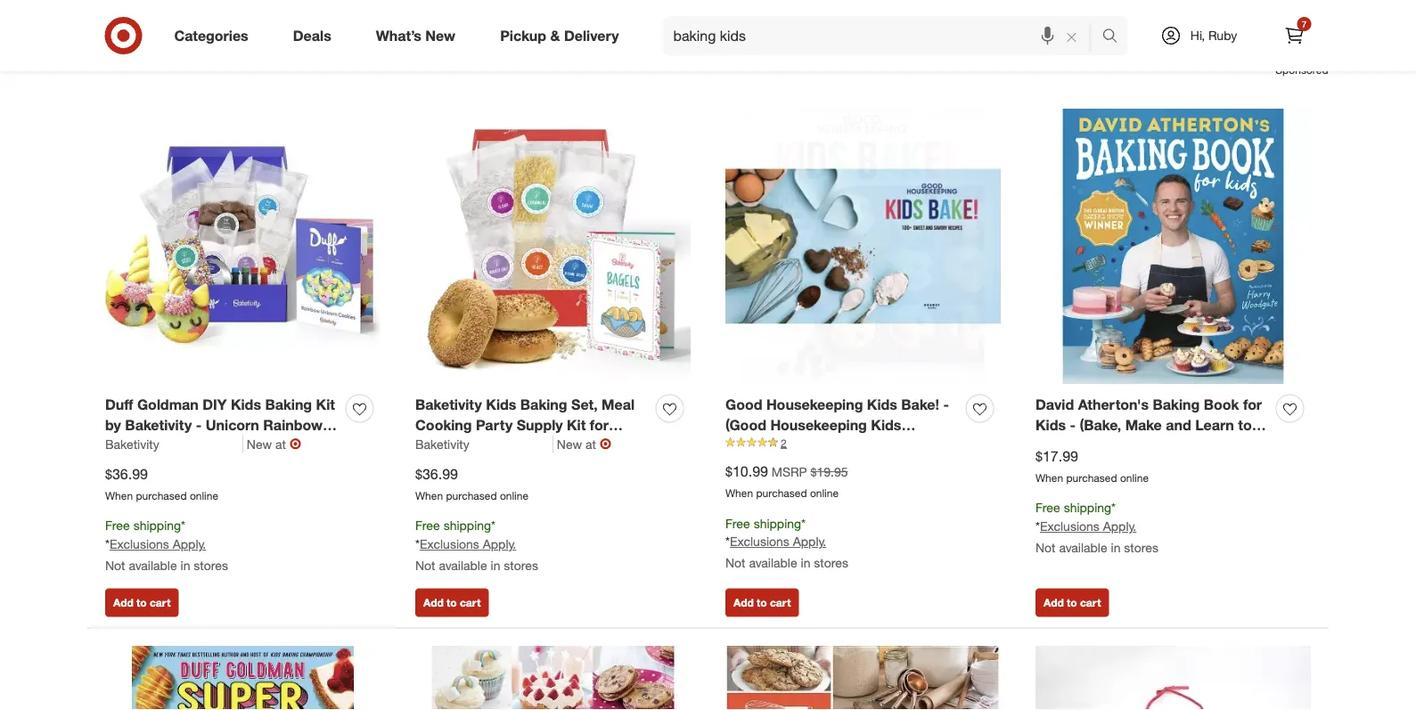 Task type: vqa. For each thing, say whether or not it's contained in the screenshot.
13
no



Task type: locate. For each thing, give the bounding box(es) containing it.
$17.99 when purchased online
[[1036, 448, 1149, 484]]

david atherton's baking book for kids - (bake, make and learn to cook) (hardcover)
[[1036, 396, 1263, 454]]

pickup
[[500, 27, 547, 44]]

1 add to cart button from the left
[[105, 589, 179, 617]]

delivery
[[564, 27, 619, 44]]

2 $36.99 when purchased online from the left
[[416, 465, 529, 502]]

add
[[113, 597, 134, 610], [424, 597, 444, 610], [734, 597, 754, 610], [1044, 597, 1065, 610]]

0 horizontal spatial new
[[247, 436, 272, 452]]

not
[[1036, 540, 1056, 556], [726, 556, 746, 571], [105, 558, 125, 574], [416, 558, 436, 574]]

what's new link
[[361, 16, 478, 55]]

to
[[1239, 417, 1253, 434], [137, 597, 147, 610], [447, 597, 457, 610], [757, 597, 767, 610], [1067, 597, 1078, 610]]

online inside $10.99 msrp $19.95 when purchased online
[[810, 486, 839, 500]]

good housekeeping kids bake! - (good housekeeping kids cookbooks) by  good housekeeping & susan westmoreland (hardcover) image
[[726, 109, 1001, 385], [726, 109, 1001, 385]]

7 link
[[1276, 16, 1315, 55]]

0 horizontal spatial $36.99 when purchased online
[[105, 465, 219, 502]]

pickup & delivery link
[[485, 16, 642, 55]]

add to cart
[[113, 597, 171, 610], [424, 597, 481, 610], [734, 597, 791, 610], [1044, 597, 1102, 610]]

1 $36.99 from the left
[[105, 465, 148, 483]]

0 horizontal spatial at
[[276, 436, 286, 452]]

0 horizontal spatial baketivity
[[105, 436, 159, 452]]

add to cart button
[[105, 589, 179, 617], [416, 589, 489, 617], [726, 589, 799, 617], [1036, 589, 1110, 617]]

new at ¬
[[247, 436, 301, 453], [557, 436, 612, 453]]

0 horizontal spatial baketivity link
[[105, 436, 243, 453]]

at
[[276, 436, 286, 452], [586, 436, 596, 452]]

learn
[[1196, 417, 1235, 434]]

search
[[1095, 29, 1137, 46]]

1 horizontal spatial $36.99
[[416, 465, 458, 483]]

2 cart from the left
[[460, 597, 481, 610]]

apply. for first add to cart button from right
[[1104, 519, 1137, 535]]

david
[[1036, 396, 1075, 414]]

for
[[1244, 396, 1263, 414]]

baketivity link
[[105, 436, 243, 453], [416, 436, 554, 453]]

2 baketivity from the left
[[416, 436, 470, 452]]

kids
[[1036, 417, 1067, 434]]

1 horizontal spatial new
[[426, 27, 456, 44]]

apply. for fourth add to cart button from the right
[[173, 537, 206, 552]]

1 horizontal spatial at
[[586, 436, 596, 452]]

0 horizontal spatial new at ¬
[[247, 436, 301, 453]]

exclusions
[[1041, 519, 1100, 535], [730, 534, 790, 550], [110, 537, 169, 552], [420, 537, 480, 552]]

make
[[1126, 417, 1163, 434]]

free shipping * * exclusions apply. not available in stores
[[1036, 500, 1159, 556], [726, 516, 849, 571], [105, 518, 228, 574], [416, 518, 539, 574]]

3 add from the left
[[734, 597, 754, 610]]

1 baketivity from the left
[[105, 436, 159, 452]]

1 add to cart from the left
[[113, 597, 171, 610]]

online
[[1121, 471, 1149, 484], [810, 486, 839, 500], [190, 489, 219, 502], [500, 489, 529, 502]]

deals link
[[278, 16, 354, 55]]

apply.
[[1104, 519, 1137, 535], [793, 534, 827, 550], [173, 537, 206, 552], [483, 537, 517, 552]]

2 at from the left
[[586, 436, 596, 452]]

$36.99 when purchased online
[[105, 465, 219, 502], [416, 465, 529, 502]]

categories link
[[159, 16, 271, 55]]

shipping
[[1064, 500, 1112, 516], [754, 516, 802, 531], [133, 518, 181, 534], [444, 518, 491, 534]]

0 horizontal spatial ¬
[[290, 436, 301, 453]]

2 $36.99 from the left
[[416, 465, 458, 483]]

deals
[[293, 27, 331, 44]]

categories
[[174, 27, 249, 44]]

(hardcover)
[[1081, 437, 1159, 454]]

1 cart from the left
[[150, 597, 171, 610]]

ruby
[[1209, 28, 1238, 43]]

advertisement region
[[88, 0, 1329, 62]]

2
[[781, 436, 787, 450]]

exclusions apply. link
[[1041, 519, 1137, 535], [730, 534, 827, 550], [110, 537, 206, 552], [420, 537, 517, 552]]

baketivity for second baketivity link from the left
[[416, 436, 470, 452]]

stores
[[1125, 540, 1159, 556], [814, 556, 849, 571], [194, 558, 228, 574], [504, 558, 539, 574]]

cart
[[150, 597, 171, 610], [460, 597, 481, 610], [770, 597, 791, 610], [1081, 597, 1102, 610]]

1 $36.99 when purchased online from the left
[[105, 465, 219, 502]]

add for fourth add to cart button from the right
[[113, 597, 134, 610]]

baketivity kids baking set, meal cooking party supply kit for teens, real fun little junior chef kitchen lessons, includes pre-measured ingredients image
[[416, 109, 691, 385], [416, 109, 691, 385]]

to inside david atherton's baking book for kids - (bake, make and learn to cook) (hardcover)
[[1239, 417, 1253, 434]]

new
[[426, 27, 456, 44], [247, 436, 272, 452], [557, 436, 582, 452]]

1 horizontal spatial baketivity
[[416, 436, 470, 452]]

4 add from the left
[[1044, 597, 1065, 610]]

1 horizontal spatial baketivity link
[[416, 436, 554, 453]]

$17.99
[[1036, 448, 1079, 465]]

insten cooking and baking chef set, pretend kitchen playset toys for kids image
[[1036, 646, 1312, 711], [1036, 646, 1312, 711]]

atherton's
[[1079, 396, 1150, 414]]

1 at from the left
[[276, 436, 286, 452]]

1 add from the left
[[113, 597, 134, 610]]

free
[[1036, 500, 1061, 516], [726, 516, 751, 531], [105, 518, 130, 534], [416, 518, 440, 534]]

2 add from the left
[[424, 597, 444, 610]]

what's
[[376, 27, 422, 44]]

baketivity
[[105, 436, 159, 452], [416, 436, 470, 452]]

2 new at ¬ from the left
[[557, 436, 612, 453]]

1 horizontal spatial new at ¬
[[557, 436, 612, 453]]

apply. for 3rd add to cart button from the left
[[793, 534, 827, 550]]

msrp
[[772, 464, 808, 480]]

add for 3rd add to cart button from the left
[[734, 597, 754, 610]]

1 horizontal spatial $36.99 when purchased online
[[416, 465, 529, 502]]

available
[[1060, 540, 1108, 556], [749, 556, 798, 571], [129, 558, 177, 574], [439, 558, 487, 574]]

2 link
[[726, 436, 1001, 451]]

when
[[1036, 471, 1064, 484], [726, 486, 754, 500], [105, 489, 133, 502], [416, 489, 443, 502]]

¬
[[290, 436, 301, 453], [600, 436, 612, 453]]

$36.99
[[105, 465, 148, 483], [416, 465, 458, 483]]

*
[[1112, 500, 1116, 516], [802, 516, 806, 531], [181, 518, 185, 534], [491, 518, 496, 534], [1036, 519, 1041, 535], [726, 534, 730, 550], [105, 537, 110, 552], [416, 537, 420, 552]]

in
[[1112, 540, 1121, 556], [801, 556, 811, 571], [181, 558, 190, 574], [491, 558, 501, 574]]

1 horizontal spatial ¬
[[600, 436, 612, 453]]

&
[[551, 27, 560, 44]]

2 baketivity link from the left
[[416, 436, 554, 453]]

duff goldman diy kids baking kit by baketivity - unicorn rainbow cookies with premeasured ingredients | best family fun activity cookie making kit image
[[105, 109, 381, 385], [105, 109, 381, 385]]

purchased
[[1067, 471, 1118, 484], [757, 486, 808, 500], [136, 489, 187, 502], [446, 489, 497, 502]]

0 horizontal spatial $36.99
[[105, 465, 148, 483]]



Task type: describe. For each thing, give the bounding box(es) containing it.
1 baketivity link from the left
[[105, 436, 243, 453]]

4 add to cart from the left
[[1044, 597, 1102, 610]]

book
[[1204, 396, 1240, 414]]

david atherton's baking book for kids - (bake, make and learn to cook) (hardcover) image
[[1036, 109, 1312, 385]]

hi, ruby
[[1191, 28, 1238, 43]]

2 ¬ from the left
[[600, 436, 612, 453]]

1 ¬ from the left
[[290, 436, 301, 453]]

baking with kids - (hands-on family) by  leah brooks (paperback) image
[[726, 646, 1001, 711]]

$10.99 msrp $19.95 when purchased online
[[726, 463, 848, 500]]

purchased inside "$17.99 when purchased online"
[[1067, 471, 1118, 484]]

$19.95
[[811, 464, 848, 480]]

-
[[1070, 417, 1076, 434]]

when inside $10.99 msrp $19.95 when purchased online
[[726, 486, 754, 500]]

7
[[1303, 18, 1308, 29]]

$10.99
[[726, 463, 769, 480]]

search button
[[1095, 16, 1137, 59]]

2 add to cart button from the left
[[416, 589, 489, 617]]

3 cart from the left
[[770, 597, 791, 610]]

david atherton's baking book for kids - (bake, make and learn to cook) (hardcover) link
[[1036, 395, 1270, 454]]

baketivity for first baketivity link from left
[[105, 436, 159, 452]]

the big book of baking for kids - by  weldon owen (hardcover) image
[[416, 646, 691, 711]]

online inside "$17.99 when purchased online"
[[1121, 471, 1149, 484]]

sponsored
[[1276, 63, 1329, 76]]

cook)
[[1036, 437, 1077, 454]]

4 cart from the left
[[1081, 597, 1102, 610]]

(bake,
[[1080, 417, 1122, 434]]

1 new at ¬ from the left
[[247, 436, 301, 453]]

apply. for 3rd add to cart button from the right
[[483, 537, 517, 552]]

super good baking for kids - by duff goldman (hardcover) image
[[105, 646, 381, 711]]

hi,
[[1191, 28, 1206, 43]]

add for 3rd add to cart button from the right
[[424, 597, 444, 610]]

3 add to cart from the left
[[734, 597, 791, 610]]

purchased inside $10.99 msrp $19.95 when purchased online
[[757, 486, 808, 500]]

pickup & delivery
[[500, 27, 619, 44]]

baking
[[1153, 396, 1200, 414]]

What can we help you find? suggestions appear below search field
[[663, 16, 1107, 55]]

3 add to cart button from the left
[[726, 589, 799, 617]]

4 add to cart button from the left
[[1036, 589, 1110, 617]]

2 horizontal spatial new
[[557, 436, 582, 452]]

2 add to cart from the left
[[424, 597, 481, 610]]

when inside "$17.99 when purchased online"
[[1036, 471, 1064, 484]]

add for first add to cart button from right
[[1044, 597, 1065, 610]]

and
[[1167, 417, 1192, 434]]

what's new
[[376, 27, 456, 44]]



